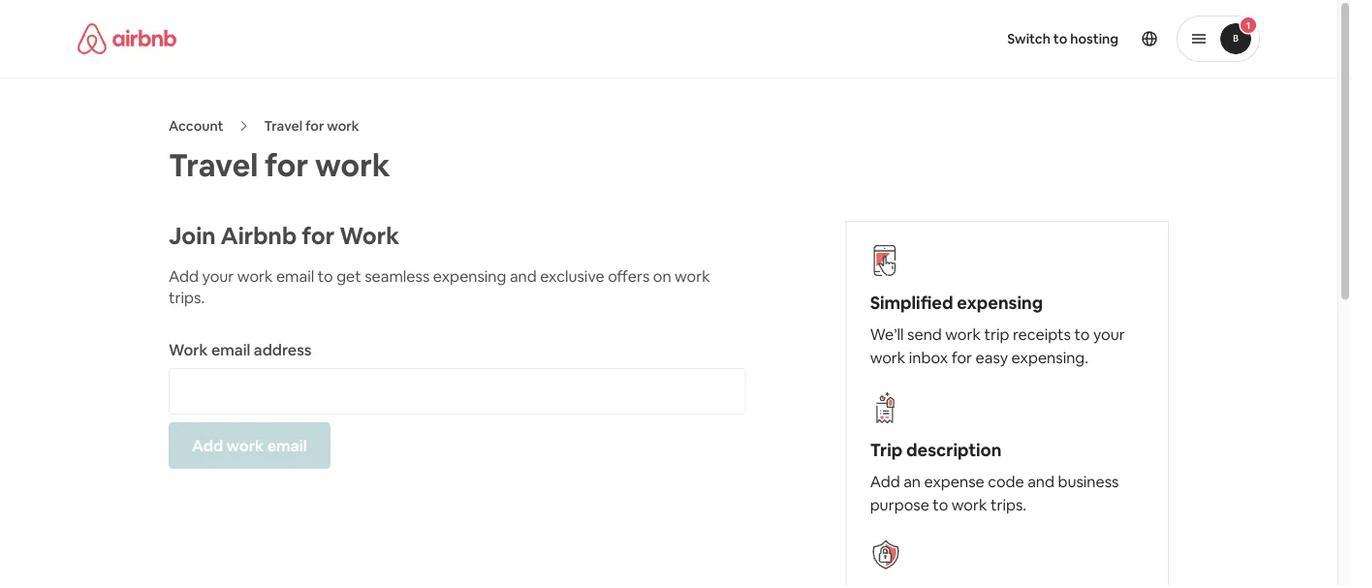 Task type: locate. For each thing, give the bounding box(es) containing it.
1 vertical spatial travel for work
[[169, 144, 390, 185]]

add work email
[[192, 436, 307, 456]]

email inside button
[[267, 436, 307, 456]]

1 horizontal spatial work
[[340, 221, 400, 251]]

1 vertical spatial work
[[169, 340, 208, 360]]

0 horizontal spatial and
[[510, 266, 537, 286]]

travel for work
[[264, 117, 359, 135], [169, 144, 390, 185]]

add inside add work email button
[[192, 436, 223, 456]]

add your work email to get seamless expensing and exclusive offers on work trips.
[[169, 266, 710, 307]]

travel right account link at left top
[[264, 117, 303, 135]]

address
[[254, 340, 312, 360]]

email
[[276, 266, 314, 286], [211, 340, 251, 360], [267, 436, 307, 456]]

trips. down code
[[991, 495, 1027, 515]]

purpose
[[870, 495, 930, 515]]

trip
[[870, 439, 903, 462]]

to
[[1054, 30, 1068, 48], [318, 266, 333, 286], [1075, 324, 1090, 344], [933, 495, 949, 515]]

1 horizontal spatial and
[[1028, 472, 1055, 492]]

your down join
[[202, 266, 234, 286]]

description
[[906, 439, 1002, 462]]

an
[[904, 472, 921, 492]]

0 vertical spatial add
[[169, 266, 199, 286]]

2 vertical spatial email
[[267, 436, 307, 456]]

trip description add an expense code and business purpose to work trips.
[[870, 439, 1119, 515]]

to down the expense
[[933, 495, 949, 515]]

work up get
[[340, 221, 400, 251]]

to left get
[[318, 266, 333, 286]]

trips.
[[169, 287, 205, 307], [991, 495, 1027, 515]]

to inside add your work email to get seamless expensing and exclusive offers on work trips.
[[318, 266, 333, 286]]

and right code
[[1028, 472, 1055, 492]]

travel down account
[[169, 144, 258, 185]]

work
[[340, 221, 400, 251], [169, 340, 208, 360]]

for
[[305, 117, 324, 135], [265, 144, 309, 185], [302, 221, 335, 251], [952, 348, 973, 367]]

email left address
[[211, 340, 251, 360]]

1 horizontal spatial expensing
[[957, 292, 1043, 315]]

and
[[510, 266, 537, 286], [1028, 472, 1055, 492]]

and left exclusive
[[510, 266, 537, 286]]

1
[[1247, 19, 1251, 32]]

expensing up trip
[[957, 292, 1043, 315]]

0 horizontal spatial work
[[169, 340, 208, 360]]

0 horizontal spatial your
[[202, 266, 234, 286]]

get
[[337, 266, 361, 286]]

1 horizontal spatial trips.
[[991, 495, 1027, 515]]

0 vertical spatial travel
[[264, 117, 303, 135]]

1 vertical spatial add
[[192, 436, 223, 456]]

simplified
[[870, 292, 954, 315]]

and inside add your work email to get seamless expensing and exclusive offers on work trips.
[[510, 266, 537, 286]]

2 vertical spatial add
[[870, 472, 900, 492]]

we'll
[[870, 324, 904, 344]]

hosting
[[1071, 30, 1119, 48]]

1 vertical spatial email
[[211, 340, 251, 360]]

0 horizontal spatial trips.
[[169, 287, 205, 307]]

0 vertical spatial email
[[276, 266, 314, 286]]

1 vertical spatial travel
[[169, 144, 258, 185]]

switch to hosting
[[1008, 30, 1119, 48]]

trips. inside add your work email to get seamless expensing and exclusive offers on work trips.
[[169, 287, 205, 307]]

0 horizontal spatial expensing
[[433, 266, 507, 286]]

1 vertical spatial and
[[1028, 472, 1055, 492]]

1 vertical spatial expensing
[[957, 292, 1043, 315]]

work left address
[[169, 340, 208, 360]]

business
[[1058, 472, 1119, 492]]

1 vertical spatial your
[[1094, 324, 1125, 344]]

0 vertical spatial expensing
[[433, 266, 507, 286]]

expensing
[[433, 266, 507, 286], [957, 292, 1043, 315]]

trip
[[985, 324, 1010, 344]]

add work email button
[[169, 423, 330, 469]]

your right receipts
[[1094, 324, 1125, 344]]

1 button
[[1177, 16, 1260, 62]]

inbox
[[909, 348, 948, 367]]

expensing inside add your work email to get seamless expensing and exclusive offers on work trips.
[[433, 266, 507, 286]]

add inside trip description add an expense code and business purpose to work trips.
[[870, 472, 900, 492]]

travel
[[264, 117, 303, 135], [169, 144, 258, 185]]

to up expensing.
[[1075, 324, 1090, 344]]

0 vertical spatial your
[[202, 266, 234, 286]]

receipts
[[1013, 324, 1071, 344]]

0 vertical spatial travel for work
[[264, 117, 359, 135]]

0 vertical spatial work
[[340, 221, 400, 251]]

0 vertical spatial trips.
[[169, 287, 205, 307]]

email down the join airbnb for work
[[276, 266, 314, 286]]

1 vertical spatial trips.
[[991, 495, 1027, 515]]

add inside add your work email to get seamless expensing and exclusive offers on work trips.
[[169, 266, 199, 286]]

add
[[169, 266, 199, 286], [192, 436, 223, 456], [870, 472, 900, 492]]

code
[[988, 472, 1025, 492]]

work
[[327, 117, 359, 135], [315, 144, 390, 185], [237, 266, 273, 286], [675, 266, 710, 286], [946, 324, 981, 344], [870, 348, 906, 367], [226, 436, 264, 456], [952, 495, 987, 515]]

0 vertical spatial and
[[510, 266, 537, 286]]

to inside simplified expensing we'll send work trip receipts to your work inbox for easy expensing.
[[1075, 324, 1090, 344]]

0 horizontal spatial travel
[[169, 144, 258, 185]]

trips. down join
[[169, 287, 205, 307]]

account
[[169, 117, 223, 135]]

your
[[202, 266, 234, 286], [1094, 324, 1125, 344]]

offers
[[608, 266, 650, 286]]

1 horizontal spatial your
[[1094, 324, 1125, 344]]

email down address
[[267, 436, 307, 456]]

to right switch at the top right of page
[[1054, 30, 1068, 48]]

expensing right seamless
[[433, 266, 507, 286]]



Task type: describe. For each thing, give the bounding box(es) containing it.
expensing.
[[1012, 348, 1089, 367]]

on
[[653, 266, 671, 286]]

trips. inside trip description add an expense code and business purpose to work trips.
[[991, 495, 1027, 515]]

work inside button
[[226, 436, 264, 456]]

expensing inside simplified expensing we'll send work trip receipts to your work inbox for easy expensing.
[[957, 292, 1043, 315]]

for inside simplified expensing we'll send work trip receipts to your work inbox for easy expensing.
[[952, 348, 973, 367]]

exclusive
[[540, 266, 605, 286]]

airbnb
[[221, 221, 297, 251]]

to inside profile element
[[1054, 30, 1068, 48]]

add for add your work email to get seamless expensing and exclusive offers on work trips.
[[169, 266, 199, 286]]

account link
[[169, 117, 223, 135]]

profile element
[[692, 0, 1260, 78]]

Work email address text field
[[170, 369, 745, 414]]

send
[[908, 324, 942, 344]]

1 horizontal spatial travel
[[264, 117, 303, 135]]

your inside simplified expensing we'll send work trip receipts to your work inbox for easy expensing.
[[1094, 324, 1125, 344]]

switch
[[1008, 30, 1051, 48]]

expense
[[924, 472, 985, 492]]

seamless
[[365, 266, 430, 286]]

join airbnb for work
[[169, 221, 400, 251]]

switch to hosting link
[[996, 18, 1131, 59]]

and inside trip description add an expense code and business purpose to work trips.
[[1028, 472, 1055, 492]]

email inside add your work email to get seamless expensing and exclusive offers on work trips.
[[276, 266, 314, 286]]

join
[[169, 221, 216, 251]]

easy
[[976, 348, 1008, 367]]

work inside trip description add an expense code and business purpose to work trips.
[[952, 495, 987, 515]]

simplified expensing we'll send work trip receipts to your work inbox for easy expensing.
[[870, 292, 1125, 367]]

to inside trip description add an expense code and business purpose to work trips.
[[933, 495, 949, 515]]

your inside add your work email to get seamless expensing and exclusive offers on work trips.
[[202, 266, 234, 286]]

work email address
[[169, 340, 312, 360]]

add for add work email
[[192, 436, 223, 456]]



Task type: vqa. For each thing, say whether or not it's contained in the screenshot.
guidebooks
no



